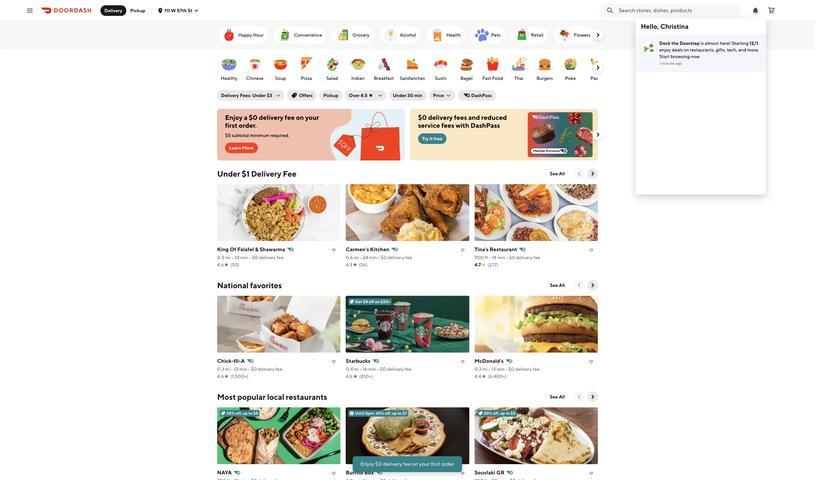 Task type: locate. For each thing, give the bounding box(es) containing it.
health link
[[427, 26, 465, 44]]

sushi
[[435, 76, 447, 81]]

previous button of carousel image
[[576, 171, 583, 177], [576, 282, 583, 289]]

1 vertical spatial see all link
[[546, 280, 569, 291]]

price
[[433, 93, 444, 98]]

delivery for mcdonald's
[[516, 367, 532, 372]]

restaurant
[[490, 247, 517, 253]]

4.6
[[217, 263, 224, 268], [217, 374, 224, 380], [346, 374, 353, 380]]

and up with
[[469, 114, 480, 121]]

try it free button
[[418, 134, 447, 144]]

(1,500+)
[[231, 374, 249, 380]]

favorites
[[250, 281, 282, 290]]

1 horizontal spatial $5
[[253, 411, 258, 416]]

$5 subtotal minimum required.
[[225, 133, 290, 138]]

fees up with
[[454, 114, 467, 121]]

(53)
[[231, 263, 239, 268]]

0 vertical spatial see all link
[[546, 169, 569, 179]]

0 horizontal spatial off,
[[236, 411, 242, 416]]

1 vertical spatial previous button of carousel image
[[576, 282, 583, 289]]

mi for king
[[225, 255, 231, 261]]

0 vertical spatial your
[[305, 114, 319, 121]]

enjoy left "a"
[[225, 114, 243, 121]]

subtotal
[[232, 133, 249, 138]]

1 up from the left
[[243, 411, 248, 416]]

your down offers
[[305, 114, 319, 121]]

(810+)
[[359, 374, 373, 380]]

grocery image
[[335, 27, 351, 43]]

on inside , enjoy deals on restaurants, gifts, tech, and more. start browsing now.
[[684, 47, 690, 53]]

under left 30 in the top of the page
[[393, 93, 407, 98]]

health image
[[430, 27, 446, 43]]

2 previous button of carousel image from the top
[[576, 282, 583, 289]]

1 horizontal spatial pickup
[[323, 93, 339, 98]]

enjoy
[[225, 114, 243, 121], [361, 462, 374, 468]]

0 horizontal spatial up
[[243, 411, 248, 416]]

all for fee
[[559, 171, 565, 177]]

health
[[447, 32, 461, 38]]

happy hour image
[[221, 27, 237, 43]]

min right 30 in the top of the page
[[415, 93, 423, 98]]

0 vertical spatial and
[[739, 47, 747, 53]]

1 20% from the left
[[227, 411, 235, 416]]

under inside button
[[393, 93, 407, 98]]

0 vertical spatial see all
[[550, 171, 565, 177]]

0 vertical spatial dashpass
[[472, 93, 492, 98]]

carmen's
[[346, 247, 369, 253]]

3 all from the top
[[559, 395, 565, 400]]

until 5pm: 30% off, up to $7
[[355, 411, 407, 416]]

2 horizontal spatial $5
[[511, 411, 516, 416]]

12/1
[[750, 41, 759, 46]]

2 0.3 from the left
[[475, 367, 482, 372]]

4.6 for under
[[217, 263, 224, 268]]

0 horizontal spatial delivery
[[105, 8, 122, 13]]

thai
[[515, 76, 524, 81]]

dashpass down reduced
[[471, 122, 500, 129]]

1 horizontal spatial to
[[398, 411, 402, 416]]

1 off, from the left
[[236, 411, 242, 416]]

delivery for chick-fil-a
[[258, 367, 275, 372]]

burgers
[[537, 76, 553, 81]]

1 vertical spatial delivery
[[221, 93, 239, 98]]

1 horizontal spatial up
[[392, 411, 397, 416]]

delivery
[[259, 114, 284, 121], [428, 114, 453, 121], [259, 255, 276, 261], [388, 255, 405, 261], [516, 255, 533, 261], [258, 367, 275, 372], [387, 367, 404, 372], [516, 367, 532, 372], [383, 462, 403, 468]]

dashpass down fast
[[472, 93, 492, 98]]

• right 16
[[377, 367, 379, 372]]

0 horizontal spatial pickup button
[[126, 5, 149, 16]]

2 horizontal spatial up
[[500, 411, 505, 416]]

1 previous button of carousel image from the top
[[576, 171, 583, 177]]

0.5
[[217, 255, 225, 261]]

3 see from the top
[[550, 395, 558, 400]]

required.
[[271, 133, 290, 138]]

try
[[422, 136, 429, 142]]

delivery for tina's restaurant
[[516, 255, 533, 261]]

• down kitchen
[[378, 255, 380, 261]]

0 horizontal spatial $0
[[249, 114, 258, 121]]

starting
[[732, 41, 749, 46]]

13 for chick-fil-a
[[234, 367, 239, 372]]

3 up from the left
[[500, 411, 505, 416]]

mi down mcdonald's
[[483, 367, 488, 372]]

first left order
[[431, 462, 441, 468]]

mi down chick-
[[225, 367, 230, 372]]

0 horizontal spatial under
[[217, 169, 240, 179]]

2 horizontal spatial under
[[393, 93, 407, 98]]

burrito box
[[346, 470, 374, 477]]

convenience image
[[277, 27, 293, 43]]

1 0.3 from the left
[[217, 367, 224, 372]]

2 0.3 mi • 13 min • $​0 delivery fee from the left
[[475, 367, 540, 372]]

1 horizontal spatial first
[[431, 462, 441, 468]]

20% off, up to $5 for naya
[[227, 411, 258, 416]]

1 vertical spatial enjoy
[[361, 462, 374, 468]]

most popular local restaurants link
[[217, 392, 327, 403]]

$​0 for of
[[252, 255, 258, 261]]

20%
[[227, 411, 235, 416], [484, 411, 492, 416]]

0.4 mi • 16 min • $​0 delivery fee
[[346, 367, 412, 372]]

1 horizontal spatial delivery
[[221, 93, 239, 98]]

next button of carousel image
[[595, 132, 602, 138], [590, 394, 596, 401]]

2 vertical spatial see all link
[[546, 392, 569, 403]]

2 vertical spatial delivery
[[251, 169, 281, 179]]

chinese
[[246, 76, 264, 81]]

min for mcdonald's
[[497, 367, 505, 372]]

to for naya
[[249, 411, 253, 416]]

,
[[759, 41, 760, 46]]

0 horizontal spatial 0.3 mi • 13 min • $​0 delivery fee
[[217, 367, 282, 372]]

delivery inside $0 delivery fees and reduced service fees with dashpass
[[428, 114, 453, 121]]

convenience link
[[274, 26, 326, 44]]

on
[[684, 47, 690, 53], [296, 114, 304, 121], [375, 300, 380, 305], [412, 462, 419, 468]]

1 vertical spatial first
[[431, 462, 441, 468]]

4.7
[[475, 263, 481, 268]]

all
[[559, 171, 565, 177], [559, 283, 565, 288], [559, 395, 565, 400]]

0 horizontal spatial your
[[305, 114, 319, 121]]

pickup down salad
[[323, 93, 339, 98]]

mi right 0.6
[[354, 255, 359, 261]]

0 vertical spatial previous button of carousel image
[[576, 171, 583, 177]]

delivery for delivery fees: under $3
[[221, 93, 239, 98]]

1 see all from the top
[[550, 171, 565, 177]]

1 20% off, up to $5 from the left
[[227, 411, 258, 416]]

under 30 min
[[393, 93, 423, 98]]

on down doorstep
[[684, 47, 690, 53]]

dashpass inside $0 delivery fees and reduced service fees with dashpass
[[471, 122, 500, 129]]

your up burrito box "link"
[[420, 462, 430, 468]]

0 horizontal spatial to
[[249, 411, 253, 416]]

4.6 down chick-
[[217, 374, 224, 380]]

minute
[[662, 61, 675, 66]]

3 to from the left
[[506, 411, 510, 416]]

up for souvlaki gr
[[500, 411, 505, 416]]

a
[[241, 358, 245, 365]]

all for restaurants
[[559, 395, 565, 400]]

0 items, open order cart image
[[768, 6, 776, 14]]

reduced
[[482, 114, 507, 121]]

1 vertical spatial next button of carousel image
[[590, 394, 596, 401]]

0 horizontal spatial 20%
[[227, 411, 235, 416]]

2 vertical spatial see all
[[550, 395, 565, 400]]

2 13 from the left
[[492, 367, 496, 372]]

$0 up "service"
[[418, 114, 427, 121]]

1 horizontal spatial $0
[[376, 462, 382, 468]]

0 horizontal spatial first
[[225, 122, 238, 129]]

0 vertical spatial enjoy
[[225, 114, 243, 121]]

pickup button down salad
[[320, 90, 342, 101]]

min right 33
[[241, 255, 248, 261]]

1 to from the left
[[249, 411, 253, 416]]

delivery inside button
[[105, 8, 122, 13]]

111
[[165, 8, 170, 13]]

1 horizontal spatial 13
[[492, 367, 496, 372]]

0 vertical spatial see
[[550, 171, 558, 177]]

0 vertical spatial pickup
[[130, 8, 145, 13]]

0 horizontal spatial 13
[[234, 367, 239, 372]]

fee for chick-fil-a
[[276, 367, 282, 372]]

alcohol link
[[380, 26, 420, 44]]

min down a
[[239, 367, 247, 372]]

111 w 57th st
[[165, 8, 192, 13]]

2 20% from the left
[[484, 411, 492, 416]]

king
[[217, 247, 229, 253]]

under left $1 on the top
[[217, 169, 240, 179]]

20% for souvlaki gr
[[484, 411, 492, 416]]

see all for fee
[[550, 171, 565, 177]]

browsing
[[671, 54, 690, 59]]

retail image
[[514, 27, 530, 43]]

2 horizontal spatial delivery
[[251, 169, 281, 179]]

$0 right "a"
[[249, 114, 258, 121]]

happy hour
[[238, 32, 264, 38]]

• up (6,400+) at the bottom right
[[506, 367, 508, 372]]

alcohol
[[400, 32, 416, 38]]

delivery button
[[101, 5, 126, 16]]

1 vertical spatial see
[[550, 283, 558, 288]]

1 horizontal spatial 0.3 mi • 13 min • $​0 delivery fee
[[475, 367, 540, 372]]

2 all from the top
[[559, 283, 565, 288]]

$0 inside enjoy a $0 delivery fee on your first order.
[[249, 114, 258, 121]]

20% for naya
[[227, 411, 235, 416]]

mi for chick-
[[225, 367, 230, 372]]

pickup button left 111
[[126, 5, 149, 16]]

0.3 down chick-
[[217, 367, 224, 372]]

pickup right delivery button
[[130, 8, 145, 13]]

1 horizontal spatial off,
[[385, 411, 391, 416]]

ago
[[676, 61, 683, 66]]

fee for tina's restaurant
[[534, 255, 541, 261]]

1 vertical spatial and
[[469, 114, 480, 121]]

111 w 57th st button
[[158, 8, 199, 13]]

next button of carousel image
[[595, 32, 602, 38], [595, 64, 602, 71], [590, 171, 596, 177], [590, 282, 596, 289]]

under left the $3
[[252, 93, 266, 98]]

offers button
[[287, 90, 317, 101]]

shawarma
[[260, 247, 285, 253]]

20% off, up to $5
[[227, 411, 258, 416], [484, 411, 516, 416]]

naya
[[217, 470, 232, 477]]

1 vertical spatial see all
[[550, 283, 565, 288]]

gifts,
[[716, 47, 726, 53]]

2 horizontal spatial to
[[506, 411, 510, 416]]

fees
[[454, 114, 467, 121], [442, 122, 455, 129]]

enjoy inside enjoy a $0 delivery fee on your first order.
[[225, 114, 243, 121]]

13 for mcdonald's
[[492, 367, 496, 372]]

souvlaki
[[475, 470, 496, 477]]

pickup
[[130, 8, 145, 13], [323, 93, 339, 98]]

2 horizontal spatial $0
[[418, 114, 427, 121]]

min right 24
[[369, 255, 377, 261]]

2 see all link from the top
[[546, 280, 569, 291]]

fees left with
[[442, 122, 455, 129]]

up
[[243, 411, 248, 416], [392, 411, 397, 416], [500, 411, 505, 416]]

1 horizontal spatial enjoy
[[361, 462, 374, 468]]

min up (6,400+) at the bottom right
[[497, 367, 505, 372]]

1 horizontal spatial 20% off, up to $5
[[484, 411, 516, 416]]

naya link
[[217, 469, 341, 481]]

fil-
[[234, 358, 241, 365]]

1 horizontal spatial pickup button
[[320, 90, 342, 101]]

1 horizontal spatial 20%
[[484, 411, 492, 416]]

$5 for souvlaki gr
[[511, 411, 516, 416]]

0.3 for mcdonald's
[[475, 367, 482, 372]]

13 up (1,500+)
[[234, 367, 239, 372]]

3 off, from the left
[[493, 411, 500, 416]]

$5 for naya
[[253, 411, 258, 416]]

soup
[[275, 76, 286, 81]]

0 horizontal spatial enjoy
[[225, 114, 243, 121]]

1 0.3 mi • 13 min • $​0 delivery fee from the left
[[217, 367, 282, 372]]

previous button of carousel image for under $1 delivery fee
[[576, 171, 583, 177]]

1 13 from the left
[[234, 367, 239, 372]]

1 horizontal spatial and
[[739, 47, 747, 53]]

1 vertical spatial pickup
[[323, 93, 339, 98]]

over 4.5
[[349, 93, 368, 98]]

enjoy up box
[[361, 462, 374, 468]]

0 vertical spatial first
[[225, 122, 238, 129]]

healthy
[[221, 76, 237, 81]]

1 see all link from the top
[[546, 169, 569, 179]]

and down 'starting'
[[739, 47, 747, 53]]

on right off
[[375, 300, 380, 305]]

min for tina's restaurant
[[498, 255, 506, 261]]

tina's
[[475, 247, 489, 253]]

0 horizontal spatial 20% off, up to $5
[[227, 411, 258, 416]]

1 vertical spatial all
[[559, 283, 565, 288]]

0 horizontal spatial and
[[469, 114, 480, 121]]

$1
[[242, 169, 250, 179]]

13 up (6,400+) at the bottom right
[[492, 367, 496, 372]]

0.3 mi • 13 min • $​0 delivery fee down a
[[217, 367, 282, 372]]

• down chick-fil-a
[[231, 367, 233, 372]]

enjoy $0 delivery fee on your first order
[[361, 462, 455, 468]]

4.6 for national
[[217, 374, 224, 380]]

off,
[[236, 411, 242, 416], [385, 411, 391, 416], [493, 411, 500, 416]]

20% off, up to $5 for souvlaki gr
[[484, 411, 516, 416]]

most
[[217, 393, 236, 402]]

your
[[305, 114, 319, 121], [420, 462, 430, 468]]

on down offers button
[[296, 114, 304, 121]]

min for king of falafel & shawarma
[[241, 255, 248, 261]]

pets link
[[472, 26, 505, 44]]

poke
[[565, 76, 576, 81]]

$4
[[363, 300, 368, 305]]

and inside $0 delivery fees and reduced service fees with dashpass
[[469, 114, 480, 121]]

offers
[[299, 93, 313, 98]]

delivery for delivery
[[105, 8, 122, 13]]

4.6 down 0.5
[[217, 263, 224, 268]]

fee inside enjoy a $0 delivery fee on your first order.
[[285, 114, 295, 121]]

min right 18 at right
[[498, 255, 506, 261]]

more
[[242, 146, 254, 151]]

$​0 for fil-
[[251, 367, 257, 372]]

2 vertical spatial see
[[550, 395, 558, 400]]

delivery inside enjoy a $0 delivery fee on your first order.
[[259, 114, 284, 121]]

0 vertical spatial all
[[559, 171, 565, 177]]

min right 16
[[369, 367, 376, 372]]

0.6 mi • 24 min • $​0 delivery fee
[[346, 255, 412, 261]]

min inside button
[[415, 93, 423, 98]]

enjoy a $0 delivery fee on your first order.
[[225, 114, 319, 129]]

3 see all link from the top
[[546, 392, 569, 403]]

over
[[349, 93, 360, 98]]

1 all from the top
[[559, 171, 565, 177]]

2 20% off, up to $5 from the left
[[484, 411, 516, 416]]

fee for mcdonald's
[[533, 367, 540, 372]]

christina
[[661, 22, 689, 30]]

0 vertical spatial delivery
[[105, 8, 122, 13]]

2 horizontal spatial off,
[[493, 411, 500, 416]]

0.3 mi • 13 min • $​0 delivery fee up (6,400+) at the bottom right
[[475, 367, 540, 372]]

1 horizontal spatial your
[[420, 462, 430, 468]]

2 vertical spatial all
[[559, 395, 565, 400]]

0.3 up 4.4
[[475, 367, 482, 372]]

1 vertical spatial dashpass
[[471, 122, 500, 129]]

0 horizontal spatial 0.3
[[217, 367, 224, 372]]

see all link for restaurants
[[546, 392, 569, 403]]

mi right 0.5
[[225, 255, 231, 261]]

first up subtotal
[[225, 122, 238, 129]]

1 see from the top
[[550, 171, 558, 177]]

1 horizontal spatial 0.3
[[475, 367, 482, 372]]

3 see all from the top
[[550, 395, 565, 400]]

$0 up burrito box "link"
[[376, 462, 382, 468]]

on inside enjoy a $0 delivery fee on your first order.
[[296, 114, 304, 121]]

box
[[365, 470, 374, 477]]



Task type: vqa. For each thing, say whether or not it's contained in the screenshot.
Code
no



Task type: describe. For each thing, give the bounding box(es) containing it.
flowers image
[[557, 27, 573, 43]]

previous button of carousel image for national favorites
[[576, 282, 583, 289]]

(26)
[[359, 263, 368, 268]]

$​0 for restaurant
[[509, 255, 515, 261]]

0.4
[[346, 367, 353, 372]]

off
[[369, 300, 374, 305]]

pets image
[[474, 27, 490, 43]]

local
[[267, 393, 284, 402]]

salad
[[327, 76, 338, 81]]

min for starbucks
[[369, 367, 376, 372]]

$3
[[267, 93, 272, 98]]

see for restaurants
[[550, 395, 558, 400]]

retail
[[531, 32, 544, 38]]

is
[[701, 41, 704, 46]]

$7
[[403, 411, 407, 416]]

king of falafel & shawarma
[[217, 247, 285, 253]]

$20+
[[381, 300, 390, 305]]

souvlaki gr link
[[475, 469, 598, 481]]

57th
[[177, 8, 187, 13]]

see for fee
[[550, 171, 558, 177]]

min for carmen's kitchen
[[369, 255, 377, 261]]

mcdonald's
[[475, 358, 504, 365]]

deck
[[660, 41, 671, 46]]

enjoy
[[660, 47, 671, 53]]

$0 delivery fees and reduced service fees with dashpass
[[418, 114, 507, 129]]

see all for restaurants
[[550, 395, 565, 400]]

4.3
[[346, 263, 353, 268]]

mi for carmen's
[[354, 255, 359, 261]]

minimum
[[250, 133, 270, 138]]

fee for king of falafel & shawarma
[[277, 255, 284, 261]]

gr
[[497, 470, 505, 477]]

• left 24
[[360, 255, 362, 261]]

popular
[[238, 393, 266, 402]]

more.
[[748, 47, 760, 53]]

delivery for carmen's kitchen
[[388, 255, 405, 261]]

most popular local restaurants
[[217, 393, 327, 402]]

with
[[456, 122, 470, 129]]

33
[[234, 255, 240, 261]]

0.5 mi • 33 min • $​0 delivery fee
[[217, 255, 284, 261]]

order
[[442, 462, 455, 468]]

2 to from the left
[[398, 411, 402, 416]]

hello, christina
[[641, 22, 689, 30]]

flowers
[[574, 32, 591, 38]]

under for under 30 min
[[393, 93, 407, 98]]

chick-
[[217, 358, 234, 365]]

• down mcdonald's
[[489, 367, 491, 372]]

falafel
[[237, 247, 254, 253]]

fast food
[[483, 76, 503, 81]]

5pm:
[[366, 411, 375, 416]]

fee
[[283, 169, 297, 179]]

fast
[[483, 76, 492, 81]]

1 vertical spatial fees
[[442, 122, 455, 129]]

convenience
[[294, 32, 322, 38]]

restaurants,
[[690, 47, 715, 53]]

0.3 mi • 13 min • $​0 delivery fee for mcdonald's
[[475, 367, 540, 372]]

1 vertical spatial your
[[420, 462, 430, 468]]

tech,
[[727, 47, 738, 53]]

up for naya
[[243, 411, 248, 416]]

delivery for starbucks
[[387, 367, 404, 372]]

to for souvlaki gr
[[506, 411, 510, 416]]

1 vertical spatial pickup button
[[320, 90, 342, 101]]

• down king of falafel & shawarma
[[249, 255, 251, 261]]

almost
[[705, 41, 719, 46]]

2 up from the left
[[392, 411, 397, 416]]

1 minute ago
[[660, 61, 683, 66]]

get
[[355, 300, 362, 305]]

open menu image
[[26, 6, 34, 14]]

retail link
[[512, 26, 548, 44]]

learn more
[[229, 146, 254, 151]]

4.6 down 0.4
[[346, 374, 353, 380]]

enjoy for enjoy a $0 delivery fee on your first order.
[[225, 114, 243, 121]]

learn more button
[[225, 143, 258, 153]]

• left 16
[[360, 367, 362, 372]]

delivery for king of falafel & shawarma
[[259, 255, 276, 261]]

1 horizontal spatial under
[[252, 93, 266, 98]]

24
[[363, 255, 369, 261]]

w
[[171, 8, 176, 13]]

bagel
[[461, 76, 473, 81]]

and inside , enjoy deals on restaurants, gifts, tech, and more. start browsing now.
[[739, 47, 747, 53]]

first inside enjoy a $0 delivery fee on your first order.
[[225, 122, 238, 129]]

• left 33
[[232, 255, 233, 261]]

a
[[244, 114, 248, 121]]

pasta
[[591, 76, 602, 81]]

souvlaki gr
[[475, 470, 505, 477]]

• down restaurant
[[506, 255, 508, 261]]

0.3 for chick-fil-a
[[217, 367, 224, 372]]

indian
[[352, 76, 365, 81]]

here!
[[720, 41, 731, 46]]

tina's restaurant
[[475, 247, 517, 253]]

alcohol image
[[383, 27, 399, 43]]

• right ft
[[489, 255, 491, 261]]

2 see all from the top
[[550, 283, 565, 288]]

national favorites
[[217, 281, 282, 290]]

previous button of carousel image
[[576, 394, 583, 401]]

pets
[[492, 32, 501, 38]]

0.3 mi • 13 min • $​0 delivery fee for chick-fil-a
[[217, 367, 282, 372]]

0 vertical spatial next button of carousel image
[[595, 132, 602, 138]]

on up burrito box "link"
[[412, 462, 419, 468]]

your inside enjoy a $0 delivery fee on your first order.
[[305, 114, 319, 121]]

the
[[672, 41, 679, 46]]

fee for carmen's kitchen
[[406, 255, 412, 261]]

try it free
[[422, 136, 443, 142]]

under for under $1 delivery fee
[[217, 169, 240, 179]]

under $1 delivery fee
[[217, 169, 297, 179]]

$0 inside $0 delivery fees and reduced service fees with dashpass
[[418, 114, 427, 121]]

18
[[492, 255, 497, 261]]

chick-fil-a
[[217, 358, 245, 365]]

• up (1,500+)
[[248, 367, 250, 372]]

&
[[255, 247, 259, 253]]

fees:
[[240, 93, 251, 98]]

deals
[[672, 47, 683, 53]]

Store search: begin typing to search for stores available on DoorDash text field
[[619, 7, 737, 14]]

900 ft • 18 min • $​0 delivery fee
[[475, 255, 541, 261]]

see all link for fee
[[546, 169, 569, 179]]

2 off, from the left
[[385, 411, 391, 416]]

30
[[408, 93, 414, 98]]

dashpass button
[[458, 90, 496, 101]]

hello,
[[641, 22, 659, 30]]

0 vertical spatial pickup button
[[126, 5, 149, 16]]

0 horizontal spatial pickup
[[130, 8, 145, 13]]

notification bell image
[[752, 6, 760, 14]]

order.
[[239, 122, 257, 129]]

dashpass inside 'button'
[[472, 93, 492, 98]]

mi right 0.4
[[354, 367, 359, 372]]

now.
[[691, 54, 701, 59]]

over 4.5 button
[[345, 90, 386, 101]]

under 30 min button
[[389, 90, 427, 101]]

min for chick-fil-a
[[239, 367, 247, 372]]

0 horizontal spatial $5
[[225, 133, 231, 138]]

fee for starbucks
[[405, 367, 412, 372]]

pizza
[[301, 76, 312, 81]]

flowers link
[[554, 26, 595, 44]]

starbucks
[[346, 358, 371, 365]]

off, for naya
[[236, 411, 242, 416]]

0 vertical spatial fees
[[454, 114, 467, 121]]

off, for souvlaki gr
[[493, 411, 500, 416]]

$​0 for kitchen
[[381, 255, 387, 261]]

enjoy for enjoy $0 delivery fee on your first order
[[361, 462, 374, 468]]

2 see from the top
[[550, 283, 558, 288]]



